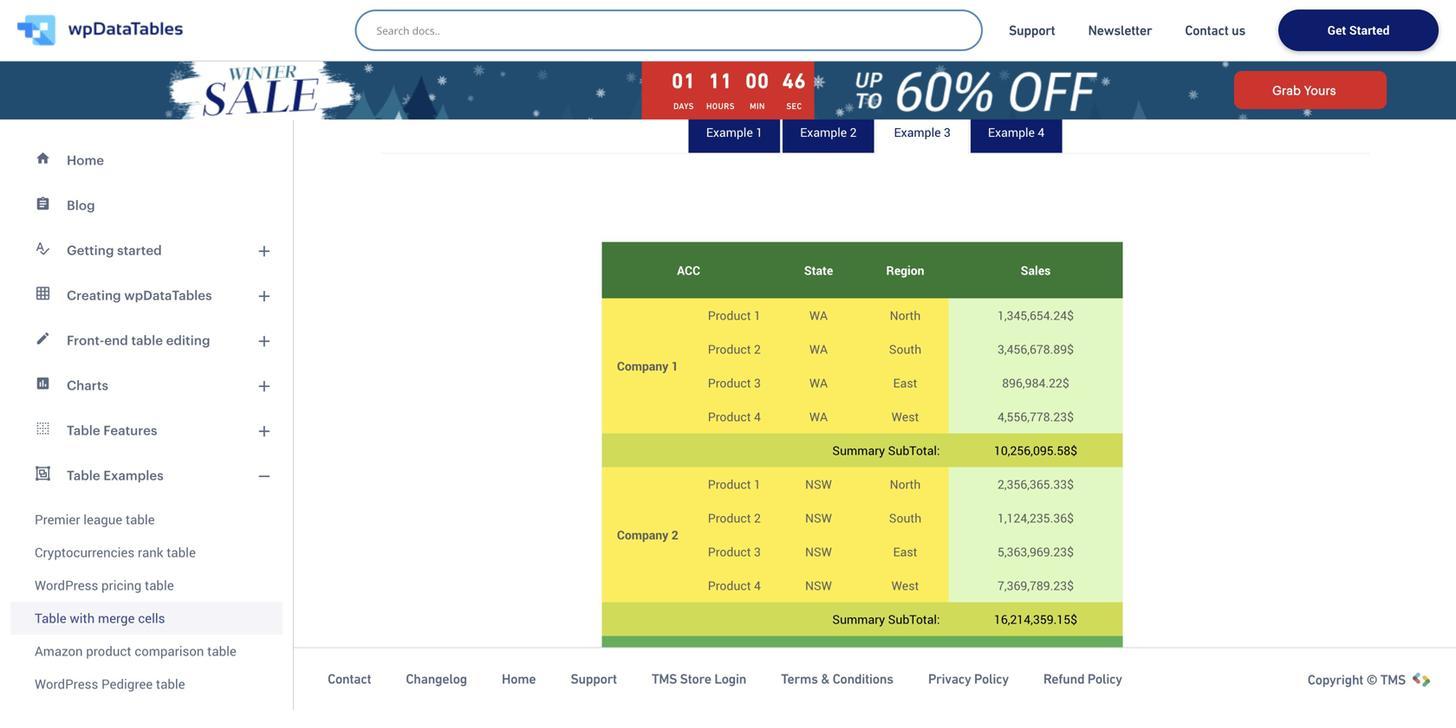 Task type: describe. For each thing, give the bounding box(es) containing it.
rank
[[138, 544, 163, 562]]

contact us link
[[1185, 22, 1246, 39]]

comparison
[[135, 643, 204, 661]]

premier league table
[[35, 511, 155, 529]]

wordpress for wordpress pricing table
[[35, 577, 98, 595]]

1,124,235.36$
[[998, 510, 1074, 527]]

summary subtotal: for 10,256,095.58$
[[832, 443, 940, 459]]

example for example 4
[[988, 124, 1035, 140]]

896,984.22$
[[1002, 375, 1069, 391]]

tms store login
[[652, 672, 746, 688]]

nsw for product 3
[[805, 544, 832, 560]]

7,369,789.23$
[[998, 578, 1074, 594]]

product for 7,369,789.23$
[[708, 578, 751, 594]]

get
[[1328, 22, 1346, 38]]

Search form search field
[[377, 18, 970, 42]]

Search input search field
[[377, 18, 970, 42]]

tables
[[390, 20, 440, 39]]

4,556,778.23$
[[998, 409, 1074, 425]]

3 inside example 3 'link'
[[944, 124, 951, 140]]

example 1 link
[[688, 111, 781, 154]]

16,214,359.15$
[[994, 612, 1077, 628]]

front-end table editing
[[67, 333, 210, 348]]

with for table
[[70, 610, 95, 628]]

3,456,678.89$
[[998, 341, 1074, 358]]

0 vertical spatial 4
[[1038, 124, 1045, 140]]

end
[[104, 333, 128, 348]]

product
[[86, 643, 131, 661]]

grand total:
[[874, 645, 940, 662]]

started
[[117, 243, 162, 258]]

example for example 2
[[800, 124, 847, 140]]

grab yours
[[1273, 83, 1336, 97]]

3 for nsw
[[754, 544, 761, 560]]

example 2
[[800, 124, 857, 140]]

0 vertical spatial support
[[1009, 23, 1055, 38]]

copyright © tms
[[1308, 673, 1406, 688]]

amazon product comparison table
[[35, 643, 237, 661]]

creating wpdatatables link
[[10, 273, 283, 318]]

46
[[782, 69, 806, 93]]

company for company 1
[[617, 358, 669, 374]]

table features link
[[10, 408, 283, 453]]

table for table examples
[[67, 468, 100, 483]]

started
[[1350, 22, 1390, 38]]

10,256,095.58$
[[994, 443, 1077, 459]]

cells for table
[[138, 610, 165, 628]]

amazon product comparison table link
[[10, 635, 283, 668]]

privacy policy link
[[928, 671, 1009, 688]]

01
[[672, 69, 696, 93]]

store
[[680, 672, 711, 688]]

wordpress for wordpress pedigree table
[[35, 676, 98, 693]]

5 product from the top
[[708, 476, 751, 493]]

company 1
[[617, 358, 679, 374]]

0 horizontal spatial support
[[571, 672, 617, 688]]

east for wa
[[893, 375, 918, 391]]

example 4
[[988, 124, 1045, 140]]

refund policy
[[1044, 672, 1122, 688]]

editing
[[166, 333, 210, 348]]

tms store login link
[[652, 671, 746, 688]]

table examples link
[[10, 453, 283, 498]]

wordpress pedigree table
[[35, 676, 185, 693]]

grab
[[1273, 83, 1301, 97]]

total:
[[909, 645, 940, 662]]

1 inside example 1 link
[[756, 124, 763, 140]]

acc
[[677, 262, 700, 279]]

south for wa
[[889, 341, 922, 358]]

summary for 10,256,095.58$
[[832, 443, 885, 459]]

front-end table editing link
[[10, 318, 283, 363]]

2 for wa
[[754, 341, 761, 358]]

product for 4,556,778.23$
[[708, 409, 751, 425]]

example 1
[[706, 124, 763, 140]]

west for wa
[[892, 409, 919, 425]]

©
[[1367, 673, 1378, 688]]

wa for product 4
[[810, 409, 828, 425]]

table for cryptocurrencies rank table
[[167, 544, 196, 562]]

examples
[[103, 468, 164, 483]]

company 2
[[617, 527, 679, 544]]

product 4 for nsw
[[708, 578, 761, 594]]

table for wordpress pricing table
[[145, 577, 174, 595]]

terms
[[781, 672, 818, 688]]

cryptocurrencies rank table
[[35, 544, 196, 562]]

product 2 for wa
[[708, 341, 761, 358]]

summary for 16,214,359.15$
[[832, 612, 885, 628]]

26,470,454.73$
[[993, 645, 1079, 662]]

charts
[[67, 378, 108, 393]]

example 3 link
[[876, 111, 969, 154]]

table for wordpress pedigree table
[[156, 676, 185, 693]]

1 wa from the top
[[810, 307, 828, 324]]

features
[[103, 423, 157, 438]]

policy for refund policy
[[1088, 672, 1122, 688]]

0 vertical spatial support link
[[1009, 22, 1055, 39]]

example for example 1
[[706, 124, 753, 140]]

product 3 for nsw
[[708, 544, 761, 560]]

with for tables
[[444, 20, 476, 39]]

east for nsw
[[893, 544, 918, 560]]

2 for nsw
[[754, 510, 761, 527]]

creating
[[67, 288, 121, 303]]

cryptocurrencies rank table link
[[10, 537, 283, 570]]

example 3
[[894, 124, 951, 140]]

table with merge cells link
[[10, 602, 283, 635]]

creating wpdatatables
[[67, 288, 212, 303]]

wa for product 3
[[810, 375, 828, 391]]

2 for product 1
[[672, 527, 679, 544]]

blog
[[67, 198, 95, 213]]

privacy policy
[[928, 672, 1009, 688]]

company for company 2
[[617, 527, 669, 544]]

sales
[[1021, 262, 1051, 279]]

tables with merge cells by wpdatatables
[[390, 20, 702, 39]]

changelog link
[[406, 671, 467, 688]]

refund policy link
[[1044, 671, 1122, 688]]

0 horizontal spatial home
[[67, 153, 104, 168]]

2,356,365.33$
[[998, 476, 1074, 493]]

nsw for product 4
[[805, 578, 832, 594]]

example for example 3
[[894, 124, 941, 140]]

wpdatatables - tables and charts manager wordpress plugin image
[[17, 15, 183, 46]]

grab yours link
[[1234, 71, 1387, 109]]

hours
[[706, 101, 735, 111]]

get started
[[1328, 22, 1390, 38]]

front-
[[67, 333, 104, 348]]

charts link
[[10, 363, 283, 408]]



Task type: vqa. For each thing, say whether or not it's contained in the screenshot.
Rowling, corresponding to 439358078
no



Task type: locate. For each thing, give the bounding box(es) containing it.
subtotal:
[[888, 443, 940, 459], [888, 612, 940, 628]]

merge down 'pricing'
[[98, 610, 135, 628]]

example inside 'link'
[[894, 124, 941, 140]]

1 vertical spatial product 1
[[708, 476, 761, 493]]

1 horizontal spatial wpdatatables
[[595, 20, 702, 39]]

1 horizontal spatial support
[[1009, 23, 1055, 38]]

1 south from the top
[[889, 341, 922, 358]]

copyright
[[1308, 673, 1364, 688]]

getting started link
[[10, 228, 283, 273]]

table inside wordpress pricing table link
[[145, 577, 174, 595]]

3
[[944, 124, 951, 140], [754, 375, 761, 391], [754, 544, 761, 560]]

0 vertical spatial wpdatatables
[[595, 20, 702, 39]]

1 example from the left
[[706, 124, 753, 140]]

cells down wordpress pricing table link
[[138, 610, 165, 628]]

2 company from the top
[[617, 527, 669, 544]]

terms & conditions
[[781, 672, 894, 688]]

&
[[821, 672, 830, 688]]

terms & conditions link
[[781, 671, 894, 688]]

premier league table link
[[10, 498, 283, 537]]

0 horizontal spatial merge
[[98, 610, 135, 628]]

2 vertical spatial table
[[35, 610, 66, 628]]

1 vertical spatial company
[[617, 527, 669, 544]]

contact for contact us
[[1185, 23, 1229, 38]]

2 vertical spatial 4
[[754, 578, 761, 594]]

getting started
[[67, 243, 162, 258]]

table up cryptocurrencies rank table link on the left bottom of page
[[126, 511, 155, 529]]

1 vertical spatial cells
[[138, 610, 165, 628]]

cells left by
[[534, 20, 570, 39]]

with right 'tables'
[[444, 20, 476, 39]]

grand
[[874, 645, 906, 662]]

0 vertical spatial merge
[[480, 20, 530, 39]]

1 horizontal spatial contact
[[1185, 23, 1229, 38]]

0 vertical spatial cells
[[534, 20, 570, 39]]

0 vertical spatial summary subtotal:
[[832, 443, 940, 459]]

1 vertical spatial summary subtotal:
[[832, 612, 940, 628]]

0 vertical spatial product 2
[[708, 341, 761, 358]]

cells
[[534, 20, 570, 39], [138, 610, 165, 628]]

product 4
[[708, 409, 761, 425], [708, 578, 761, 594]]

11
[[709, 69, 733, 93]]

8 product from the top
[[708, 578, 751, 594]]

product
[[708, 307, 751, 324], [708, 341, 751, 358], [708, 375, 751, 391], [708, 409, 751, 425], [708, 476, 751, 493], [708, 510, 751, 527], [708, 544, 751, 560], [708, 578, 751, 594]]

south for nsw
[[889, 510, 922, 527]]

2 subtotal: from the top
[[888, 612, 940, 628]]

table inside premier league table link
[[126, 511, 155, 529]]

1 vertical spatial product 3
[[708, 544, 761, 560]]

2 product 1 from the top
[[708, 476, 761, 493]]

tms
[[652, 672, 677, 688], [1381, 673, 1406, 688]]

sec
[[786, 101, 802, 111]]

wpdatatables up 01
[[595, 20, 702, 39]]

1 horizontal spatial cells
[[534, 20, 570, 39]]

wordpress
[[35, 577, 98, 595], [35, 676, 98, 693]]

table inside front-end table editing link
[[131, 333, 163, 348]]

policy for privacy policy
[[974, 672, 1009, 688]]

0 vertical spatial west
[[892, 409, 919, 425]]

summary subtotal: for 16,214,359.15$
[[832, 612, 940, 628]]

home link right changelog
[[502, 671, 536, 688]]

1 horizontal spatial support link
[[1009, 22, 1055, 39]]

2 summary from the top
[[832, 612, 885, 628]]

2 example from the left
[[800, 124, 847, 140]]

3 for wa
[[754, 375, 761, 391]]

tms inside "link"
[[652, 672, 677, 688]]

wpdatatables up editing
[[124, 288, 212, 303]]

wpdatatables inside creating wpdatatables link
[[124, 288, 212, 303]]

2 wordpress from the top
[[35, 676, 98, 693]]

newsletter link
[[1088, 22, 1152, 39]]

1 vertical spatial product 2
[[708, 510, 761, 527]]

1 vertical spatial east
[[893, 544, 918, 560]]

2 wa from the top
[[810, 341, 828, 358]]

1 vertical spatial with
[[70, 610, 95, 628]]

1 nsw from the top
[[805, 476, 832, 493]]

example 2 link
[[782, 111, 875, 154]]

nsw for product 2
[[805, 510, 832, 527]]

blog link
[[10, 183, 283, 228]]

4 for wa
[[754, 409, 761, 425]]

table inside wordpress pedigree table link
[[156, 676, 185, 693]]

1 horizontal spatial home
[[502, 672, 536, 688]]

home link
[[10, 138, 283, 183], [502, 671, 536, 688]]

1 vertical spatial summary
[[832, 612, 885, 628]]

1 product 3 from the top
[[708, 375, 761, 391]]

home link up 'blog'
[[10, 138, 283, 183]]

days
[[674, 101, 694, 111]]

wa for product 2
[[810, 341, 828, 358]]

north for wa
[[890, 307, 921, 324]]

1 east from the top
[[893, 375, 918, 391]]

0 vertical spatial with
[[444, 20, 476, 39]]

product for 1,124,235.36$
[[708, 510, 751, 527]]

north for nsw
[[890, 476, 921, 493]]

1 west from the top
[[892, 409, 919, 425]]

product 1
[[708, 307, 761, 324], [708, 476, 761, 493]]

0 horizontal spatial contact
[[328, 672, 371, 688]]

premier
[[35, 511, 80, 529]]

tms left store
[[652, 672, 677, 688]]

2 north from the top
[[890, 476, 921, 493]]

0 vertical spatial product 3
[[708, 375, 761, 391]]

cryptocurrencies
[[35, 544, 135, 562]]

table inside cryptocurrencies rank table link
[[167, 544, 196, 562]]

1 vertical spatial table
[[67, 468, 100, 483]]

4 wa from the top
[[810, 409, 828, 425]]

0 vertical spatial south
[[889, 341, 922, 358]]

league
[[83, 511, 122, 529]]

1 wordpress from the top
[[35, 577, 98, 595]]

changelog
[[406, 672, 467, 688]]

2 product 4 from the top
[[708, 578, 761, 594]]

2 policy from the left
[[1088, 672, 1122, 688]]

2 south from the top
[[889, 510, 922, 527]]

table
[[131, 333, 163, 348], [126, 511, 155, 529], [167, 544, 196, 562], [145, 577, 174, 595], [207, 643, 237, 661], [156, 676, 185, 693]]

wordpress pricing table link
[[10, 570, 283, 602]]

1 vertical spatial subtotal:
[[888, 612, 940, 628]]

1 horizontal spatial tms
[[1381, 673, 1406, 688]]

2 vertical spatial 3
[[754, 544, 761, 560]]

table right comparison on the bottom left of the page
[[207, 643, 237, 661]]

table for table with merge cells
[[35, 610, 66, 628]]

7 product from the top
[[708, 544, 751, 560]]

1 horizontal spatial merge
[[480, 20, 530, 39]]

summary subtotal:
[[832, 443, 940, 459], [832, 612, 940, 628]]

tms right ©
[[1381, 673, 1406, 688]]

0 horizontal spatial tms
[[652, 672, 677, 688]]

1 product from the top
[[708, 307, 751, 324]]

merge for tables
[[480, 20, 530, 39]]

2 west from the top
[[892, 578, 919, 594]]

0 vertical spatial 3
[[944, 124, 951, 140]]

0 vertical spatial east
[[893, 375, 918, 391]]

0 horizontal spatial with
[[70, 610, 95, 628]]

home
[[67, 153, 104, 168], [502, 672, 536, 688]]

1 vertical spatial home
[[502, 672, 536, 688]]

policy right privacy in the right bottom of the page
[[974, 672, 1009, 688]]

table for premier league table
[[126, 511, 155, 529]]

example 4 link
[[970, 111, 1063, 154]]

by
[[574, 20, 591, 39]]

yours
[[1304, 83, 1336, 97]]

0 vertical spatial contact
[[1185, 23, 1229, 38]]

table features
[[67, 423, 157, 438]]

west
[[892, 409, 919, 425], [892, 578, 919, 594]]

region
[[886, 262, 925, 279]]

1 horizontal spatial policy
[[1088, 672, 1122, 688]]

0 vertical spatial north
[[890, 307, 921, 324]]

product 1 for company 1
[[708, 307, 761, 324]]

4 nsw from the top
[[805, 578, 832, 594]]

north
[[890, 307, 921, 324], [890, 476, 921, 493]]

1 product 4 from the top
[[708, 409, 761, 425]]

merge for table
[[98, 610, 135, 628]]

3 wa from the top
[[810, 375, 828, 391]]

1 product 2 from the top
[[708, 341, 761, 358]]

table
[[67, 423, 100, 438], [67, 468, 100, 483], [35, 610, 66, 628]]

1 vertical spatial wordpress
[[35, 676, 98, 693]]

1 company from the top
[[617, 358, 669, 374]]

1 vertical spatial merge
[[98, 610, 135, 628]]

00
[[745, 69, 770, 93]]

table down comparison on the bottom left of the page
[[156, 676, 185, 693]]

6 product from the top
[[708, 510, 751, 527]]

2 east from the top
[[893, 544, 918, 560]]

1 horizontal spatial home link
[[502, 671, 536, 688]]

table down 'charts'
[[67, 423, 100, 438]]

1 summary from the top
[[832, 443, 885, 459]]

product 4 for wa
[[708, 409, 761, 425]]

2 nsw from the top
[[805, 510, 832, 527]]

table down rank
[[145, 577, 174, 595]]

policy inside refund policy link
[[1088, 672, 1122, 688]]

nsw
[[805, 476, 832, 493], [805, 510, 832, 527], [805, 544, 832, 560], [805, 578, 832, 594]]

wordpress down cryptocurrencies
[[35, 577, 98, 595]]

0 horizontal spatial wpdatatables
[[124, 288, 212, 303]]

cells for tables
[[534, 20, 570, 39]]

contact for contact
[[328, 672, 371, 688]]

0 vertical spatial product 4
[[708, 409, 761, 425]]

subtotal: for 16,214,359.15$
[[888, 612, 940, 628]]

example
[[706, 124, 753, 140], [800, 124, 847, 140], [894, 124, 941, 140], [988, 124, 1035, 140]]

0 vertical spatial subtotal:
[[888, 443, 940, 459]]

contact
[[1185, 23, 1229, 38], [328, 672, 371, 688]]

table inside amazon product comparison table link
[[207, 643, 237, 661]]

table for front-end table editing
[[131, 333, 163, 348]]

product 1 for company 2
[[708, 476, 761, 493]]

table up amazon on the left bottom of the page
[[35, 610, 66, 628]]

getting
[[67, 243, 114, 258]]

contact link
[[328, 671, 371, 688]]

wa
[[810, 307, 828, 324], [810, 341, 828, 358], [810, 375, 828, 391], [810, 409, 828, 425]]

0 horizontal spatial cells
[[138, 610, 165, 628]]

with down wordpress pricing table
[[70, 610, 95, 628]]

0 horizontal spatial home link
[[10, 138, 283, 183]]

2 product 2 from the top
[[708, 510, 761, 527]]

1 policy from the left
[[974, 672, 1009, 688]]

newsletter
[[1088, 23, 1152, 38]]

0 vertical spatial product 1
[[708, 307, 761, 324]]

1 vertical spatial 3
[[754, 375, 761, 391]]

4 example from the left
[[988, 124, 1035, 140]]

3 example from the left
[[894, 124, 941, 140]]

0 vertical spatial company
[[617, 358, 669, 374]]

wordpress down amazon on the left bottom of the page
[[35, 676, 98, 693]]

product for 5,363,969.23$
[[708, 544, 751, 560]]

0 horizontal spatial support link
[[571, 671, 617, 688]]

1 vertical spatial home link
[[502, 671, 536, 688]]

policy
[[974, 672, 1009, 688], [1088, 672, 1122, 688]]

subtotal: for 10,256,095.58$
[[888, 443, 940, 459]]

2 product from the top
[[708, 341, 751, 358]]

refund
[[1044, 672, 1085, 688]]

merge left by
[[480, 20, 530, 39]]

pedigree
[[101, 676, 153, 693]]

us
[[1232, 23, 1246, 38]]

company
[[617, 358, 669, 374], [617, 527, 669, 544]]

1 product 1 from the top
[[708, 307, 761, 324]]

table up premier league table
[[67, 468, 100, 483]]

merge
[[480, 20, 530, 39], [98, 610, 135, 628]]

1 vertical spatial product 4
[[708, 578, 761, 594]]

table examples
[[67, 468, 164, 483]]

min
[[750, 101, 765, 111]]

1 vertical spatial north
[[890, 476, 921, 493]]

1 horizontal spatial with
[[444, 20, 476, 39]]

2 summary subtotal: from the top
[[832, 612, 940, 628]]

1 vertical spatial south
[[889, 510, 922, 527]]

pricing
[[101, 577, 142, 595]]

conditions
[[833, 672, 894, 688]]

policy inside privacy policy 'link'
[[974, 672, 1009, 688]]

1 vertical spatial wpdatatables
[[124, 288, 212, 303]]

0 vertical spatial home
[[67, 153, 104, 168]]

1 vertical spatial support link
[[571, 671, 617, 688]]

product 3 for wa
[[708, 375, 761, 391]]

table right end at the top of the page
[[131, 333, 163, 348]]

3 nsw from the top
[[805, 544, 832, 560]]

4 for nsw
[[754, 578, 761, 594]]

1 vertical spatial support
[[571, 672, 617, 688]]

contact us
[[1185, 23, 1246, 38]]

1 vertical spatial 4
[[754, 409, 761, 425]]

3 product from the top
[[708, 375, 751, 391]]

table with merge cells
[[35, 610, 165, 628]]

table for table features
[[67, 423, 100, 438]]

2 product 3 from the top
[[708, 544, 761, 560]]

home right changelog
[[502, 672, 536, 688]]

wordpress pedigree table link
[[10, 668, 283, 701]]

policy right refund
[[1088, 672, 1122, 688]]

product for 3,456,678.89$
[[708, 341, 751, 358]]

1 summary subtotal: from the top
[[832, 443, 940, 459]]

1 vertical spatial contact
[[328, 672, 371, 688]]

1 vertical spatial west
[[892, 578, 919, 594]]

west for nsw
[[892, 578, 919, 594]]

product for 896,984.22$
[[708, 375, 751, 391]]

0 vertical spatial home link
[[10, 138, 283, 183]]

0 horizontal spatial policy
[[974, 672, 1009, 688]]

1 north from the top
[[890, 307, 921, 324]]

1 subtotal: from the top
[[888, 443, 940, 459]]

4 product from the top
[[708, 409, 751, 425]]

wordpress pricing table
[[35, 577, 174, 595]]

2
[[850, 124, 857, 140], [754, 341, 761, 358], [754, 510, 761, 527], [672, 527, 679, 544]]

0 vertical spatial summary
[[832, 443, 885, 459]]

0 vertical spatial wordpress
[[35, 577, 98, 595]]

home up 'blog'
[[67, 153, 104, 168]]

product 2 for nsw
[[708, 510, 761, 527]]

0 vertical spatial table
[[67, 423, 100, 438]]

table right rank
[[167, 544, 196, 562]]



